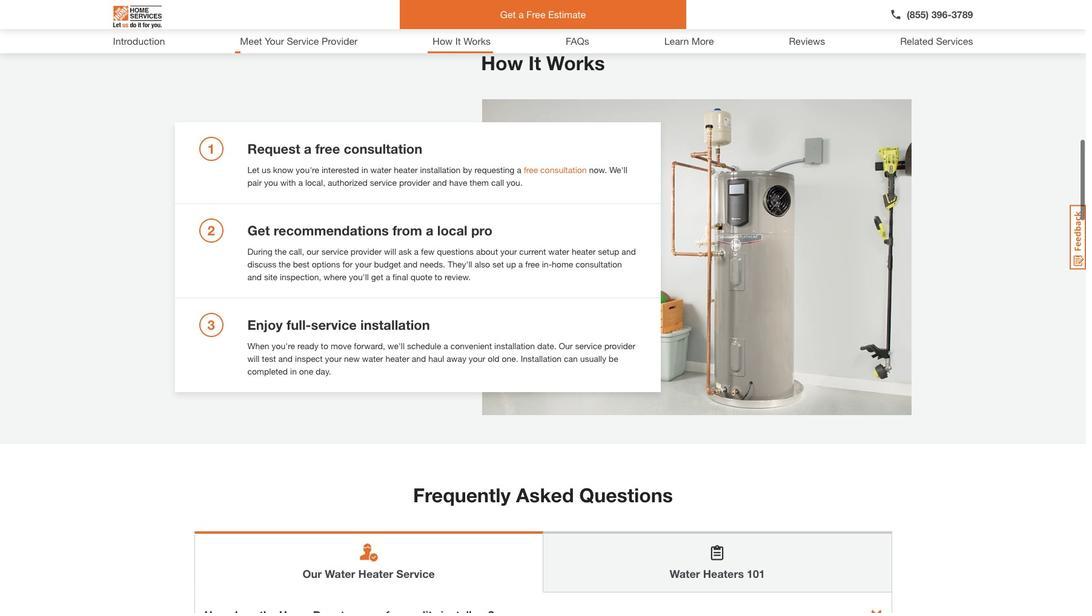 Task type: locate. For each thing, give the bounding box(es) containing it.
heater
[[358, 568, 393, 581]]

1 vertical spatial it
[[529, 51, 541, 75]]

consultation inside during the call, our service provider will ask a few questions about your current water heater setup and discuss the best options for your budget and needs. they'll also set up a free in-home consultation and site inspection, where you'll get a final quote to review.
[[576, 259, 622, 270]]

by
[[463, 165, 472, 175]]

local
[[437, 223, 468, 239]]

a inside now. we'll pair you with a local, authorized service provider and have them call you.
[[298, 178, 303, 188]]

free down current
[[525, 259, 540, 270]]

0 vertical spatial consultation
[[344, 141, 422, 157]]

the left best
[[279, 259, 291, 270]]

service
[[370, 178, 397, 188], [321, 247, 348, 257], [311, 317, 357, 333], [575, 341, 602, 351]]

1 vertical spatial how it works
[[481, 51, 605, 75]]

heater inside during the call, our service provider will ask a few questions about your current water heater setup and discuss the best options for your budget and needs. they'll also set up a free in-home consultation and site inspection, where you'll get a final quote to review.
[[572, 247, 596, 257]]

a up few
[[426, 223, 434, 239]]

will inside when you're ready to move forward, we'll schedule a convenient installation date. our service provider will test and inspect your new water heater and haul away your old one. installation can usually be completed in one day.
[[247, 354, 260, 364]]

1 vertical spatial free
[[524, 165, 538, 175]]

0 horizontal spatial our
[[303, 568, 322, 581]]

will up the budget on the left of page
[[384, 247, 396, 257]]

from
[[393, 223, 422, 239]]

1 vertical spatial get
[[247, 223, 270, 239]]

consultation left the now.
[[540, 165, 587, 175]]

get for get a free estimate
[[500, 8, 516, 20]]

date.
[[537, 341, 557, 351]]

get inside button
[[500, 8, 516, 20]]

1 vertical spatial provider
[[351, 247, 382, 257]]

in
[[362, 165, 368, 175], [290, 367, 297, 377]]

0 vertical spatial you're
[[296, 165, 319, 175]]

how it works
[[433, 35, 491, 47], [481, 51, 605, 75]]

2 vertical spatial provider
[[604, 341, 636, 351]]

1 horizontal spatial get
[[500, 8, 516, 20]]

0 horizontal spatial works
[[464, 35, 491, 47]]

0 vertical spatial in
[[362, 165, 368, 175]]

1 horizontal spatial to
[[435, 272, 442, 282]]

you're up local, at the left top of the page
[[296, 165, 319, 175]]

2 vertical spatial consultation
[[576, 259, 622, 270]]

service right "heater"
[[396, 568, 435, 581]]

provider down the get recommendations from a local pro
[[351, 247, 382, 257]]

a inside button
[[519, 8, 524, 20]]

feedback link image
[[1070, 205, 1086, 270]]

0 horizontal spatial to
[[321, 341, 328, 351]]

get up during
[[247, 223, 270, 239]]

during the call, our service provider will ask a few questions about your current water heater setup and discuss the best options for your budget and needs. they'll also set up a free in-home consultation and site inspection, where you'll get a final quote to review.
[[247, 247, 636, 282]]

interested
[[322, 165, 359, 175]]

0 vertical spatial our
[[559, 341, 573, 351]]

do it for you logo image
[[113, 1, 161, 33]]

consultation down setup
[[576, 259, 622, 270]]

1 horizontal spatial works
[[547, 51, 605, 75]]

site
[[264, 272, 278, 282]]

the
[[275, 247, 287, 257], [279, 259, 291, 270]]

heater
[[394, 165, 418, 175], [572, 247, 596, 257], [386, 354, 409, 364]]

consultation up let us know you're interested in water heater installation by requesting a free consultation
[[344, 141, 422, 157]]

2 vertical spatial installation
[[494, 341, 535, 351]]

service inside when you're ready to move forward, we'll schedule a convenient installation date. our service provider will test and inspect your new water heater and haul away your old one. installation can usually be completed in one day.
[[575, 341, 602, 351]]

water inside when you're ready to move forward, we'll schedule a convenient installation date. our service provider will test and inspect your new water heater and haul away your old one. installation can usually be completed in one day.
[[362, 354, 383, 364]]

where
[[324, 272, 347, 282]]

test
[[262, 354, 276, 364]]

inspect
[[295, 354, 323, 364]]

you're up test at the bottom
[[272, 341, 295, 351]]

in inside when you're ready to move forward, we'll schedule a convenient installation date. our service provider will test and inspect your new water heater and haul away your old one. installation can usually be completed in one day.
[[290, 367, 297, 377]]

1 horizontal spatial will
[[384, 247, 396, 257]]

water left heaters
[[670, 568, 700, 581]]

meet
[[240, 35, 262, 47]]

reviews
[[789, 35, 825, 47]]

1 horizontal spatial provider
[[399, 178, 430, 188]]

1 vertical spatial will
[[247, 354, 260, 364]]

and left have at the top left of page
[[433, 178, 447, 188]]

works
[[464, 35, 491, 47], [547, 51, 605, 75]]

0 horizontal spatial get
[[247, 223, 270, 239]]

service right 'your'
[[287, 35, 319, 47]]

2 horizontal spatial provider
[[604, 341, 636, 351]]

during
[[247, 247, 272, 257]]

free right "requesting" on the left of the page
[[524, 165, 538, 175]]

service right authorized
[[370, 178, 397, 188]]

to left the move
[[321, 341, 328, 351]]

local,
[[305, 178, 325, 188]]

1 horizontal spatial it
[[529, 51, 541, 75]]

us
[[262, 165, 271, 175]]

1 horizontal spatial water
[[670, 568, 700, 581]]

2 vertical spatial free
[[525, 259, 540, 270]]

also
[[475, 259, 490, 270]]

0 vertical spatial to
[[435, 272, 442, 282]]

1 vertical spatial service
[[396, 568, 435, 581]]

0 vertical spatial provider
[[399, 178, 430, 188]]

1 horizontal spatial service
[[396, 568, 435, 581]]

will down when
[[247, 354, 260, 364]]

water right "interested"
[[371, 165, 392, 175]]

0 horizontal spatial will
[[247, 354, 260, 364]]

enjoy
[[247, 317, 283, 333]]

call,
[[289, 247, 304, 257]]

know
[[273, 165, 294, 175]]

free
[[527, 8, 546, 20]]

full-
[[287, 317, 311, 333]]

provider
[[399, 178, 430, 188], [351, 247, 382, 257], [604, 341, 636, 351]]

and right setup
[[622, 247, 636, 257]]

1 horizontal spatial you're
[[296, 165, 319, 175]]

one.
[[502, 354, 518, 364]]

day.
[[316, 367, 331, 377]]

0 horizontal spatial in
[[290, 367, 297, 377]]

a left free
[[519, 8, 524, 20]]

2 vertical spatial heater
[[386, 354, 409, 364]]

to down needs.
[[435, 272, 442, 282]]

1 vertical spatial works
[[547, 51, 605, 75]]

new
[[344, 354, 360, 364]]

we'll
[[609, 165, 628, 175]]

haul
[[428, 354, 444, 364]]

consultation
[[344, 141, 422, 157], [540, 165, 587, 175], [576, 259, 622, 270]]

0 vertical spatial service
[[287, 35, 319, 47]]

0 vertical spatial free
[[315, 141, 340, 157]]

1 vertical spatial heater
[[572, 247, 596, 257]]

and inside now. we'll pair you with a local, authorized service provider and have them call you.
[[433, 178, 447, 188]]

provider
[[322, 35, 358, 47]]

0 horizontal spatial you're
[[272, 341, 295, 351]]

water down 'forward,'
[[362, 354, 383, 364]]

installation up we'll
[[361, 317, 430, 333]]

water
[[371, 165, 392, 175], [548, 247, 570, 257], [362, 354, 383, 364]]

authorized
[[328, 178, 368, 188]]

1 horizontal spatial how
[[481, 51, 523, 75]]

provider inside now. we'll pair you with a local, authorized service provider and have them call you.
[[399, 178, 430, 188]]

installation up the one.
[[494, 341, 535, 351]]

can
[[564, 354, 578, 364]]

0 horizontal spatial water
[[325, 568, 355, 581]]

in left one
[[290, 367, 297, 377]]

current
[[519, 247, 546, 257]]

ready
[[297, 341, 319, 351]]

the left call,
[[275, 247, 287, 257]]

water up home
[[548, 247, 570, 257]]

0 vertical spatial works
[[464, 35, 491, 47]]

our inside when you're ready to move forward, we'll schedule a convenient installation date. our service provider will test and inspect your new water heater and haul away your old one. installation can usually be completed in one day.
[[559, 341, 573, 351]]

inspection,
[[280, 272, 321, 282]]

101
[[747, 568, 765, 581]]

0 vertical spatial will
[[384, 247, 396, 257]]

service up options
[[321, 247, 348, 257]]

will
[[384, 247, 396, 257], [247, 354, 260, 364]]

services
[[936, 35, 973, 47]]

0 horizontal spatial provider
[[351, 247, 382, 257]]

0 vertical spatial get
[[500, 8, 516, 20]]

service inside during the call, our service provider will ask a few questions about your current water heater setup and discuss the best options for your budget and needs. they'll also set up a free in-home consultation and site inspection, where you'll get a final quote to review.
[[321, 247, 348, 257]]

move
[[331, 341, 352, 351]]

0 vertical spatial how
[[433, 35, 453, 47]]

you're
[[296, 165, 319, 175], [272, 341, 295, 351]]

get for get recommendations from a local pro
[[247, 223, 270, 239]]

service up the move
[[311, 317, 357, 333]]

1 vertical spatial to
[[321, 341, 328, 351]]

to
[[435, 272, 442, 282], [321, 341, 328, 351]]

0 vertical spatial it
[[455, 35, 461, 47]]

set
[[493, 259, 504, 270]]

one
[[299, 367, 313, 377]]

installation up have at the top left of page
[[420, 165, 461, 175]]

and right test at the bottom
[[278, 354, 293, 364]]

your up you'll
[[355, 259, 372, 270]]

a right with
[[298, 178, 303, 188]]

get
[[500, 8, 516, 20], [247, 223, 270, 239]]

0 horizontal spatial service
[[287, 35, 319, 47]]

best
[[293, 259, 310, 270]]

free up "interested"
[[315, 141, 340, 157]]

our
[[559, 341, 573, 351], [303, 568, 322, 581]]

get a free estimate button
[[400, 0, 687, 29]]

and
[[433, 178, 447, 188], [622, 247, 636, 257], [403, 259, 418, 270], [247, 272, 262, 282], [278, 354, 293, 364], [412, 354, 426, 364]]

provider inside when you're ready to move forward, we'll schedule a convenient installation date. our service provider will test and inspect your new water heater and haul away your old one. installation can usually be completed in one day.
[[604, 341, 636, 351]]

1 horizontal spatial our
[[559, 341, 573, 351]]

free
[[315, 141, 340, 157], [524, 165, 538, 175], [525, 259, 540, 270]]

2 vertical spatial water
[[362, 354, 383, 364]]

provider up 'be'
[[604, 341, 636, 351]]

in-
[[542, 259, 552, 270]]

service up usually
[[575, 341, 602, 351]]

1 vertical spatial our
[[303, 568, 322, 581]]

provider down let us know you're interested in water heater installation by requesting a free consultation
[[399, 178, 430, 188]]

it
[[455, 35, 461, 47], [529, 51, 541, 75]]

0 horizontal spatial how
[[433, 35, 453, 47]]

water left "heater"
[[325, 568, 355, 581]]

1 horizontal spatial in
[[362, 165, 368, 175]]

about
[[476, 247, 498, 257]]

1 vertical spatial water
[[548, 247, 570, 257]]

1 vertical spatial in
[[290, 367, 297, 377]]

you'll
[[349, 272, 369, 282]]

a inside when you're ready to move forward, we'll schedule a convenient installation date. our service provider will test and inspect your new water heater and haul away your old one. installation can usually be completed in one day.
[[444, 341, 448, 351]]

0 vertical spatial the
[[275, 247, 287, 257]]

your
[[500, 247, 517, 257], [355, 259, 372, 270], [325, 354, 342, 364], [469, 354, 485, 364]]

1 vertical spatial you're
[[272, 341, 295, 351]]

in up authorized
[[362, 165, 368, 175]]

when
[[247, 341, 269, 351]]

(855)
[[907, 8, 929, 20]]

get left free
[[500, 8, 516, 20]]

installation
[[521, 354, 562, 364]]

a up haul
[[444, 341, 448, 351]]

options
[[312, 259, 340, 270]]

heater inside when you're ready to move forward, we'll schedule a convenient installation date. our service provider will test and inspect your new water heater and haul away your old one. installation can usually be completed in one day.
[[386, 354, 409, 364]]

installation
[[420, 165, 461, 175], [361, 317, 430, 333], [494, 341, 535, 351]]

schedule
[[407, 341, 441, 351]]

your down the move
[[325, 354, 342, 364]]

usually
[[580, 354, 606, 364]]



Task type: vqa. For each thing, say whether or not it's contained in the screenshot.
Annual
no



Task type: describe. For each thing, give the bounding box(es) containing it.
1 vertical spatial installation
[[361, 317, 430, 333]]

frequently
[[413, 484, 511, 507]]

for
[[343, 259, 353, 270]]

pair
[[247, 178, 262, 188]]

more
[[692, 35, 714, 47]]

setup
[[598, 247, 619, 257]]

to inside when you're ready to move forward, we'll schedule a convenient installation date. our service provider will test and inspect your new water heater and haul away your old one. installation can usually be completed in one day.
[[321, 341, 328, 351]]

2
[[207, 223, 215, 239]]

estimate
[[548, 8, 586, 20]]

forward,
[[354, 341, 385, 351]]

service inside now. we'll pair you with a local, authorized service provider and have them call you.
[[370, 178, 397, 188]]

introduction
[[113, 35, 165, 47]]

and down the ask
[[403, 259, 418, 270]]

with
[[280, 178, 296, 188]]

convenient
[[451, 341, 492, 351]]

0 vertical spatial installation
[[420, 165, 461, 175]]

requesting
[[475, 165, 515, 175]]

get a free estimate
[[500, 8, 586, 20]]

away
[[447, 354, 466, 364]]

them
[[470, 178, 489, 188]]

our
[[307, 247, 319, 257]]

learn more
[[664, 35, 714, 47]]

your
[[265, 35, 284, 47]]

provider inside during the call, our service provider will ask a few questions about your current water heater setup and discuss the best options for your budget and needs. they'll also set up a free in-home consultation and site inspection, where you'll get a final quote to review.
[[351, 247, 382, 257]]

heaters
[[703, 568, 744, 581]]

and down schedule
[[412, 354, 426, 364]]

our water heater service
[[303, 568, 435, 581]]

you're inside when you're ready to move forward, we'll schedule a convenient installation date. our service provider will test and inspect your new water heater and haul away your old one. installation can usually be completed in one day.
[[272, 341, 295, 351]]

a right up at left
[[519, 259, 523, 270]]

faqs
[[566, 35, 589, 47]]

needs.
[[420, 259, 445, 270]]

related
[[900, 35, 934, 47]]

2 water from the left
[[670, 568, 700, 581]]

your down convenient
[[469, 354, 485, 364]]

get recommendations from a local pro
[[247, 223, 493, 239]]

1
[[207, 141, 215, 157]]

questions
[[579, 484, 673, 507]]

0 vertical spatial water
[[371, 165, 392, 175]]

up
[[506, 259, 516, 270]]

get
[[371, 272, 383, 282]]

installation inside when you're ready to move forward, we'll schedule a convenient installation date. our service provider will test and inspect your new water heater and haul away your old one. installation can usually be completed in one day.
[[494, 341, 535, 351]]

will inside during the call, our service provider will ask a few questions about your current water heater setup and discuss the best options for your budget and needs. they'll also set up a free in-home consultation and site inspection, where you'll get a final quote to review.
[[384, 247, 396, 257]]

(855) 396-3789 link
[[890, 7, 973, 22]]

ask
[[399, 247, 412, 257]]

budget
[[374, 259, 401, 270]]

questions
[[437, 247, 474, 257]]

1 water from the left
[[325, 568, 355, 581]]

have
[[449, 178, 467, 188]]

meet your service provider
[[240, 35, 358, 47]]

pro
[[471, 223, 493, 239]]

0 horizontal spatial it
[[455, 35, 461, 47]]

request
[[247, 141, 300, 157]]

3
[[207, 317, 215, 333]]

old
[[488, 354, 500, 364]]

a right the ask
[[414, 247, 419, 257]]

we'll
[[388, 341, 405, 351]]

3789
[[952, 8, 973, 20]]

0 vertical spatial heater
[[394, 165, 418, 175]]

request a free consultation
[[247, 141, 422, 157]]

a right request
[[304, 141, 312, 157]]

to inside during the call, our service provider will ask a few questions about your current water heater setup and discuss the best options for your budget and needs. they'll also set up a free in-home consultation and site inspection, where you'll get a final quote to review.
[[435, 272, 442, 282]]

now. we'll pair you with a local, authorized service provider and have them call you.
[[247, 165, 628, 188]]

be
[[609, 354, 618, 364]]

396-
[[932, 8, 952, 20]]

now.
[[589, 165, 607, 175]]

water heaters 101
[[670, 568, 765, 581]]

free inside during the call, our service provider will ask a few questions about your current water heater setup and discuss the best options for your budget and needs. they'll also set up a free in-home consultation and site inspection, where you'll get a final quote to review.
[[525, 259, 540, 270]]

quote
[[411, 272, 432, 282]]

your up up at left
[[500, 247, 517, 257]]

1 vertical spatial how
[[481, 51, 523, 75]]

you
[[264, 178, 278, 188]]

0 vertical spatial how it works
[[433, 35, 491, 47]]

review.
[[445, 272, 471, 282]]

home
[[552, 259, 573, 270]]

completed
[[247, 367, 288, 377]]

asked
[[516, 484, 574, 507]]

free consultation link
[[524, 165, 587, 175]]

1 vertical spatial the
[[279, 259, 291, 270]]

1 vertical spatial consultation
[[540, 165, 587, 175]]

final
[[393, 272, 408, 282]]

enjoy full-service installation
[[247, 317, 430, 333]]

a right get
[[386, 272, 390, 282]]

let
[[247, 165, 259, 175]]

(855) 396-3789
[[907, 8, 973, 20]]

a up you.
[[517, 165, 521, 175]]

you.
[[507, 178, 523, 188]]

discuss
[[247, 259, 276, 270]]

they'll
[[448, 259, 472, 270]]

water inside during the call, our service provider will ask a few questions about your current water heater setup and discuss the best options for your budget and needs. they'll also set up a free in-home consultation and site inspection, where you'll get a final quote to review.
[[548, 247, 570, 257]]

let us know you're interested in water heater installation by requesting a free consultation
[[247, 165, 587, 175]]

when you're ready to move forward, we'll schedule a convenient installation date. our service provider will test and inspect your new water heater and haul away your old one. installation can usually be completed in one day.
[[247, 341, 636, 377]]

and down discuss
[[247, 272, 262, 282]]

few
[[421, 247, 435, 257]]



